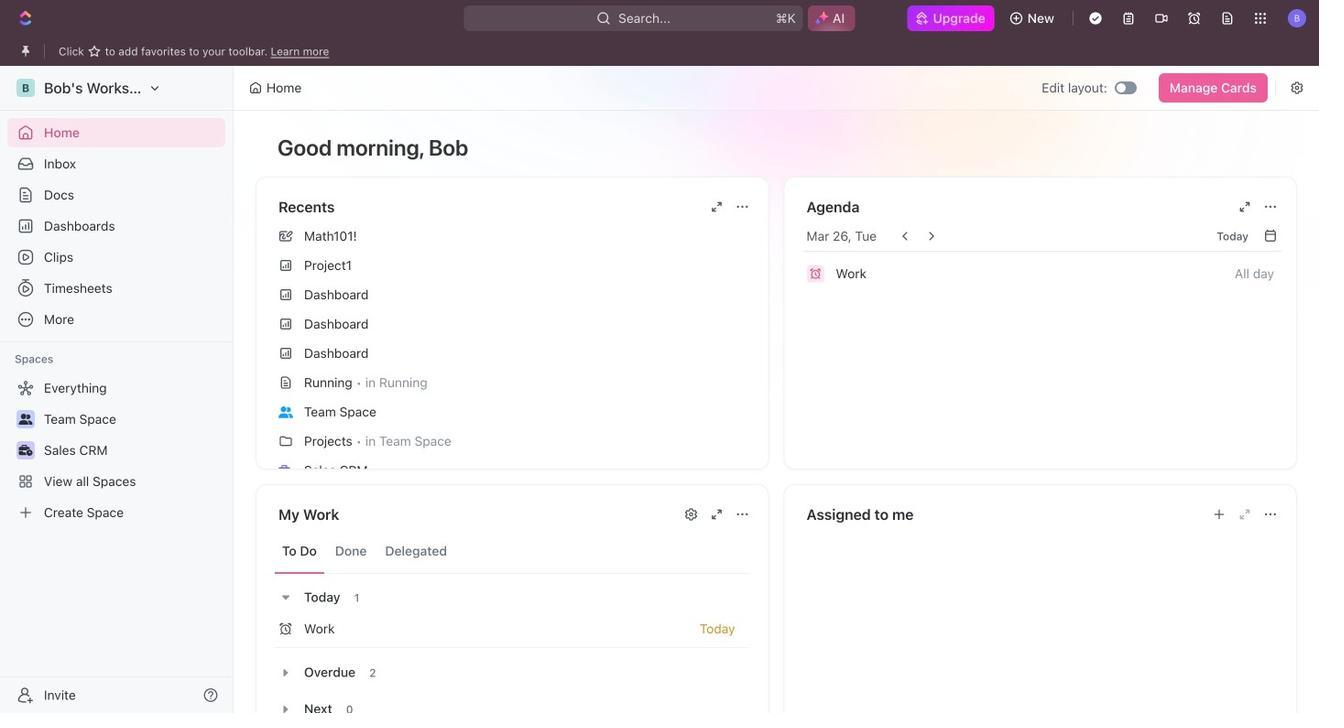 Task type: describe. For each thing, give the bounding box(es) containing it.
tree inside sidebar navigation
[[7, 374, 225, 528]]

1 horizontal spatial user group image
[[278, 407, 293, 418]]

sidebar navigation
[[0, 66, 237, 714]]

user group image inside tree
[[19, 414, 33, 425]]



Task type: locate. For each thing, give the bounding box(es) containing it.
0 vertical spatial business time image
[[19, 445, 33, 456]]

0 horizontal spatial business time image
[[19, 445, 33, 456]]

user group image
[[278, 407, 293, 418], [19, 414, 33, 425]]

tree
[[7, 374, 225, 528]]

business time image
[[19, 445, 33, 456], [278, 465, 293, 477]]

tab list
[[275, 530, 750, 574]]

1 horizontal spatial business time image
[[278, 465, 293, 477]]

bob's workspace, , element
[[16, 79, 35, 97]]

0 horizontal spatial user group image
[[19, 414, 33, 425]]

1 vertical spatial business time image
[[278, 465, 293, 477]]



Task type: vqa. For each thing, say whether or not it's contained in the screenshot.
user group image
yes



